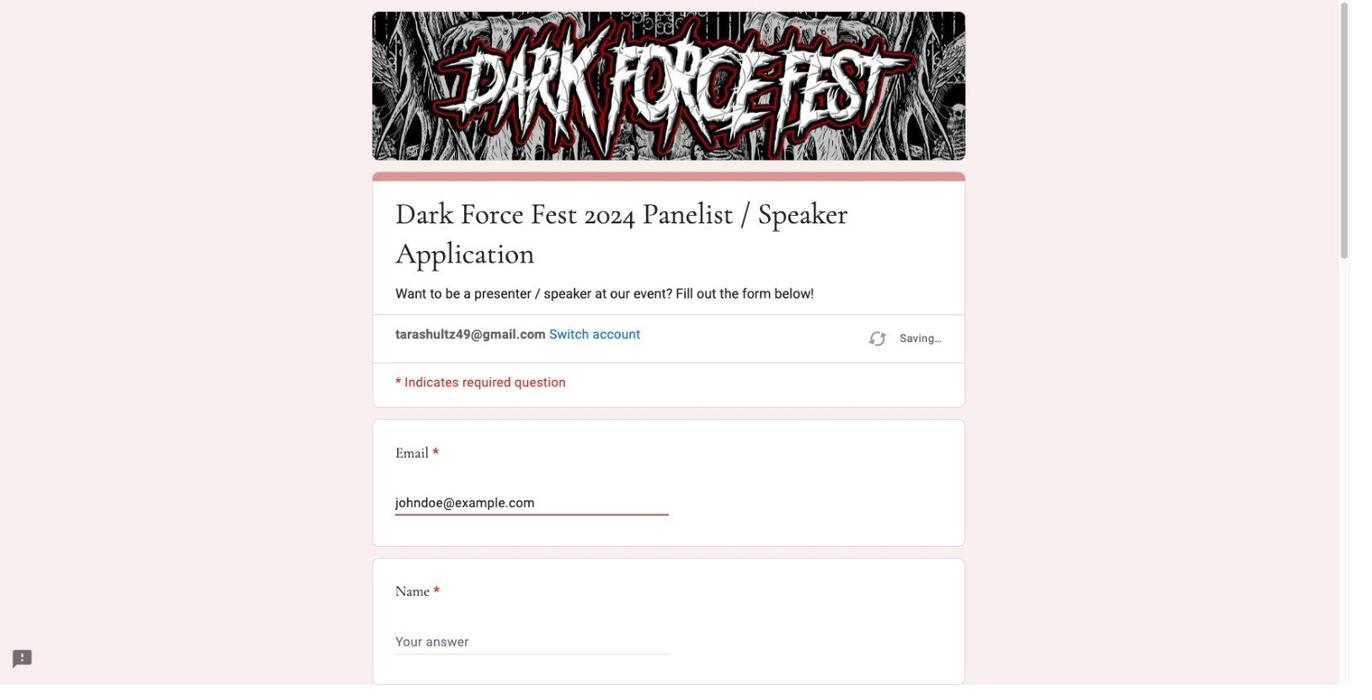 Task type: locate. For each thing, give the bounding box(es) containing it.
status
[[867, 325, 943, 351]]

required question element for second heading
[[429, 442, 439, 464]]

list
[[373, 419, 966, 685]]

heading
[[396, 193, 943, 274], [396, 442, 943, 464], [396, 581, 440, 603]]

None text field
[[396, 631, 669, 653]]

0 vertical spatial required question element
[[429, 442, 439, 464]]

3 heading from the top
[[396, 581, 440, 603]]

required question element for first heading from the bottom
[[430, 581, 440, 603]]

list item
[[373, 419, 966, 547]]

report a problem to google image
[[11, 648, 33, 671]]

2 vertical spatial heading
[[396, 581, 440, 603]]

1 vertical spatial required question element
[[430, 581, 440, 603]]

0 vertical spatial heading
[[396, 193, 943, 274]]

1 vertical spatial heading
[[396, 442, 943, 464]]

required question element
[[429, 442, 439, 464], [430, 581, 440, 603]]

2 heading from the top
[[396, 442, 943, 464]]

Your email email field
[[396, 492, 669, 514]]



Task type: vqa. For each thing, say whether or not it's contained in the screenshot.
the Summary in the left top of the page
no



Task type: describe. For each thing, give the bounding box(es) containing it.
1 heading from the top
[[396, 193, 943, 274]]



